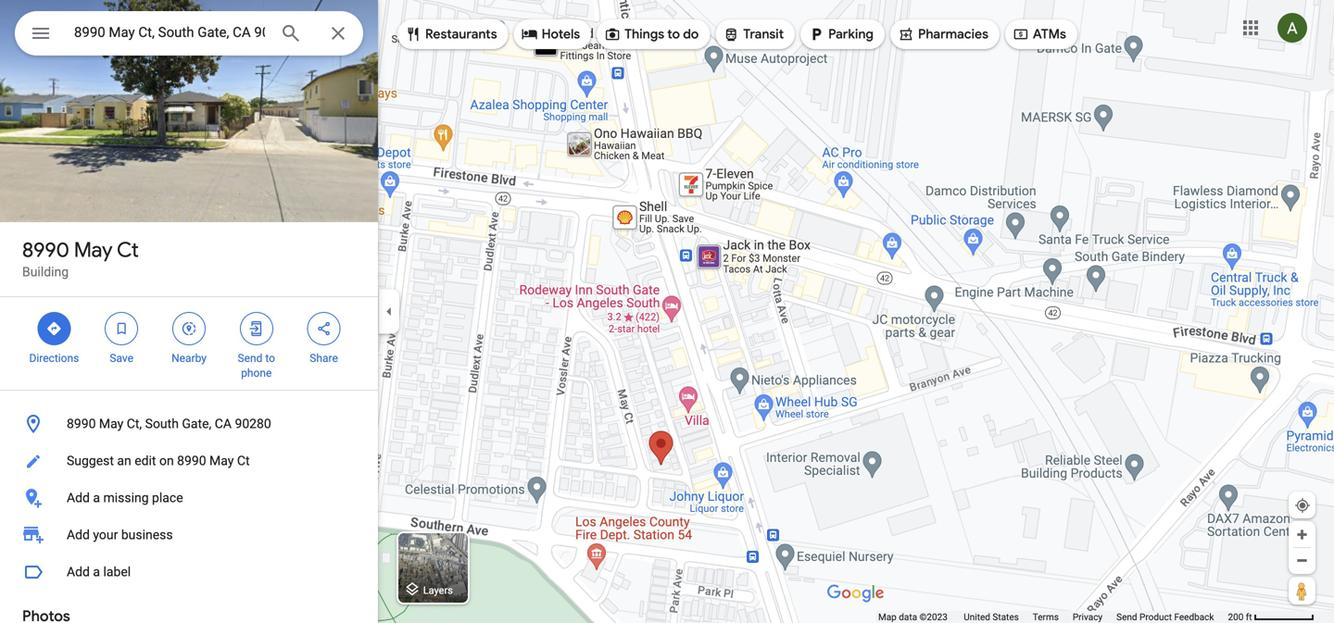 Task type: describe. For each thing, give the bounding box(es) containing it.
add a label button
[[0, 554, 378, 591]]

collapse side panel image
[[379, 302, 400, 322]]

to inside the send to phone
[[265, 352, 275, 365]]

gate,
[[182, 417, 212, 432]]

add a missing place button
[[0, 480, 378, 517]]

an
[[117, 454, 131, 469]]

to inside " things to do"
[[668, 26, 680, 43]]

ft
[[1247, 612, 1253, 623]]

privacy button
[[1073, 612, 1103, 624]]


[[30, 20, 52, 47]]

add your business link
[[0, 517, 378, 554]]

8990 for ct
[[22, 237, 69, 263]]


[[522, 24, 538, 44]]

send product feedback
[[1117, 612, 1215, 623]]

feedback
[[1175, 612, 1215, 623]]

your
[[93, 528, 118, 543]]


[[808, 24, 825, 44]]

map data ©2023
[[879, 612, 951, 623]]

things
[[625, 26, 665, 43]]

hotels
[[542, 26, 580, 43]]

layers
[[423, 585, 453, 597]]

product
[[1140, 612, 1173, 623]]


[[181, 319, 197, 339]]

restaurants
[[426, 26, 498, 43]]

 parking
[[808, 24, 874, 44]]

directions
[[29, 352, 79, 365]]

a for label
[[93, 565, 100, 580]]

save
[[110, 352, 134, 365]]

 transit
[[723, 24, 784, 44]]

 button
[[15, 11, 67, 59]]

share
[[310, 352, 338, 365]]

ct inside "8990 may ct building"
[[117, 237, 139, 263]]

a for missing
[[93, 491, 100, 506]]

united states button
[[964, 612, 1020, 624]]

send to phone
[[238, 352, 275, 380]]

 search field
[[15, 11, 363, 59]]

building
[[22, 265, 69, 280]]


[[316, 319, 332, 339]]

 things to do
[[605, 24, 699, 44]]

add a label
[[67, 565, 131, 580]]

actions for 8990 may ct region
[[0, 298, 378, 390]]


[[113, 319, 130, 339]]

map
[[879, 612, 897, 623]]

ct,
[[127, 417, 142, 432]]

add for add a missing place
[[67, 491, 90, 506]]

add for add a label
[[67, 565, 90, 580]]

200 ft button
[[1229, 612, 1315, 623]]

nearby
[[172, 352, 207, 365]]

terms button
[[1033, 612, 1059, 624]]

edit
[[135, 454, 156, 469]]

8990 may ct main content
[[0, 0, 378, 624]]

business
[[121, 528, 173, 543]]

may for ct,
[[99, 417, 124, 432]]


[[1013, 24, 1030, 44]]

 hotels
[[522, 24, 580, 44]]



Task type: vqa. For each thing, say whether or not it's contained in the screenshot.


Task type: locate. For each thing, give the bounding box(es) containing it.
0 horizontal spatial to
[[265, 352, 275, 365]]

send product feedback button
[[1117, 612, 1215, 624]]

send inside button
[[1117, 612, 1138, 623]]

footer
[[879, 612, 1229, 624]]

ct inside suggest an edit on 8990 may ct button
[[237, 454, 250, 469]]

add left 'label'
[[67, 565, 90, 580]]

1 horizontal spatial send
[[1117, 612, 1138, 623]]

do
[[683, 26, 699, 43]]

8990
[[22, 237, 69, 263], [67, 417, 96, 432], [177, 454, 206, 469]]

2 a from the top
[[93, 565, 100, 580]]

8990 inside suggest an edit on 8990 may ct button
[[177, 454, 206, 469]]

phone
[[241, 367, 272, 380]]

may for ct
[[74, 237, 113, 263]]

send up phone
[[238, 352, 263, 365]]

privacy
[[1073, 612, 1103, 623]]

none field inside 8990 may ct, south gate, ca 90280 field
[[74, 21, 265, 44]]

may
[[74, 237, 113, 263], [99, 417, 124, 432], [210, 454, 234, 469]]


[[46, 319, 62, 339]]

add a missing place
[[67, 491, 183, 506]]

8990 for ct,
[[67, 417, 96, 432]]

transit
[[744, 26, 784, 43]]

add left your
[[67, 528, 90, 543]]

on
[[159, 454, 174, 469]]

1 vertical spatial ct
[[237, 454, 250, 469]]

show your location image
[[1295, 498, 1312, 515]]

1 add from the top
[[67, 491, 90, 506]]

8990 up "suggest"
[[67, 417, 96, 432]]

add your business
[[67, 528, 173, 543]]

zoom in image
[[1296, 528, 1310, 542]]


[[605, 24, 621, 44]]

google account: angela cha  
(angela.cha@adept.ai) image
[[1278, 13, 1308, 43]]

send
[[238, 352, 263, 365], [1117, 612, 1138, 623]]

add down "suggest"
[[67, 491, 90, 506]]

send for send product feedback
[[1117, 612, 1138, 623]]

data
[[899, 612, 918, 623]]

8990 inside 8990 may ct, south gate, ca 90280 button
[[67, 417, 96, 432]]

ct up 
[[117, 237, 139, 263]]

pharmacies
[[919, 26, 989, 43]]

None field
[[74, 21, 265, 44]]

0 vertical spatial to
[[668, 26, 680, 43]]

to left "do"
[[668, 26, 680, 43]]

google maps element
[[0, 0, 1335, 624]]

0 vertical spatial ct
[[117, 237, 139, 263]]

1 vertical spatial a
[[93, 565, 100, 580]]

1 vertical spatial add
[[67, 528, 90, 543]]

©2023
[[920, 612, 948, 623]]

90280
[[235, 417, 271, 432]]

8990 may ct, south gate, ca 90280 button
[[0, 406, 378, 443]]

1 vertical spatial 8990
[[67, 417, 96, 432]]

parking
[[829, 26, 874, 43]]

may inside "8990 may ct building"
[[74, 237, 113, 263]]


[[898, 24, 915, 44]]

8990 may ct building
[[22, 237, 139, 280]]

1 vertical spatial send
[[1117, 612, 1138, 623]]

 restaurants
[[405, 24, 498, 44]]

8990 right on
[[177, 454, 206, 469]]

2 add from the top
[[67, 528, 90, 543]]

a left missing
[[93, 491, 100, 506]]

place
[[152, 491, 183, 506]]

united
[[964, 612, 991, 623]]

send inside the send to phone
[[238, 352, 263, 365]]

show street view coverage image
[[1290, 578, 1316, 605]]

8990 may ct, south gate, ca 90280
[[67, 417, 271, 432]]

0 horizontal spatial send
[[238, 352, 263, 365]]

add
[[67, 491, 90, 506], [67, 528, 90, 543], [67, 565, 90, 580]]

0 vertical spatial 8990
[[22, 237, 69, 263]]

suggest an edit on 8990 may ct
[[67, 454, 250, 469]]

footer inside google maps element
[[879, 612, 1229, 624]]

8990 May Ct, South Gate, CA 90280 field
[[15, 11, 363, 56]]

footer containing map data ©2023
[[879, 612, 1229, 624]]

a left 'label'
[[93, 565, 100, 580]]

2 vertical spatial add
[[67, 565, 90, 580]]

0 horizontal spatial ct
[[117, 237, 139, 263]]

add for add your business
[[67, 528, 90, 543]]

missing
[[103, 491, 149, 506]]

8990 inside "8990 may ct building"
[[22, 237, 69, 263]]

 atms
[[1013, 24, 1067, 44]]

1 a from the top
[[93, 491, 100, 506]]

2 vertical spatial 8990
[[177, 454, 206, 469]]


[[405, 24, 422, 44]]

a inside add a label button
[[93, 565, 100, 580]]

states
[[993, 612, 1020, 623]]

200 ft
[[1229, 612, 1253, 623]]

0 vertical spatial may
[[74, 237, 113, 263]]

0 vertical spatial add
[[67, 491, 90, 506]]

south
[[145, 417, 179, 432]]

atms
[[1034, 26, 1067, 43]]

to up phone
[[265, 352, 275, 365]]

zoom out image
[[1296, 554, 1310, 568]]

united states
[[964, 612, 1020, 623]]

3 add from the top
[[67, 565, 90, 580]]

label
[[103, 565, 131, 580]]

a inside add a missing place button
[[93, 491, 100, 506]]

suggest
[[67, 454, 114, 469]]

1 vertical spatial to
[[265, 352, 275, 365]]

0 vertical spatial a
[[93, 491, 100, 506]]

 pharmacies
[[898, 24, 989, 44]]

send for send to phone
[[238, 352, 263, 365]]

ct down 90280
[[237, 454, 250, 469]]

ca
[[215, 417, 232, 432]]

8990 up building
[[22, 237, 69, 263]]

a
[[93, 491, 100, 506], [93, 565, 100, 580]]


[[723, 24, 740, 44]]

ct
[[117, 237, 139, 263], [237, 454, 250, 469]]

send left product
[[1117, 612, 1138, 623]]

1 horizontal spatial to
[[668, 26, 680, 43]]

suggest an edit on 8990 may ct button
[[0, 443, 378, 480]]


[[248, 319, 265, 339]]

to
[[668, 26, 680, 43], [265, 352, 275, 365]]

1 horizontal spatial ct
[[237, 454, 250, 469]]

0 vertical spatial send
[[238, 352, 263, 365]]

1 vertical spatial may
[[99, 417, 124, 432]]

terms
[[1033, 612, 1059, 623]]

2 vertical spatial may
[[210, 454, 234, 469]]

200
[[1229, 612, 1244, 623]]



